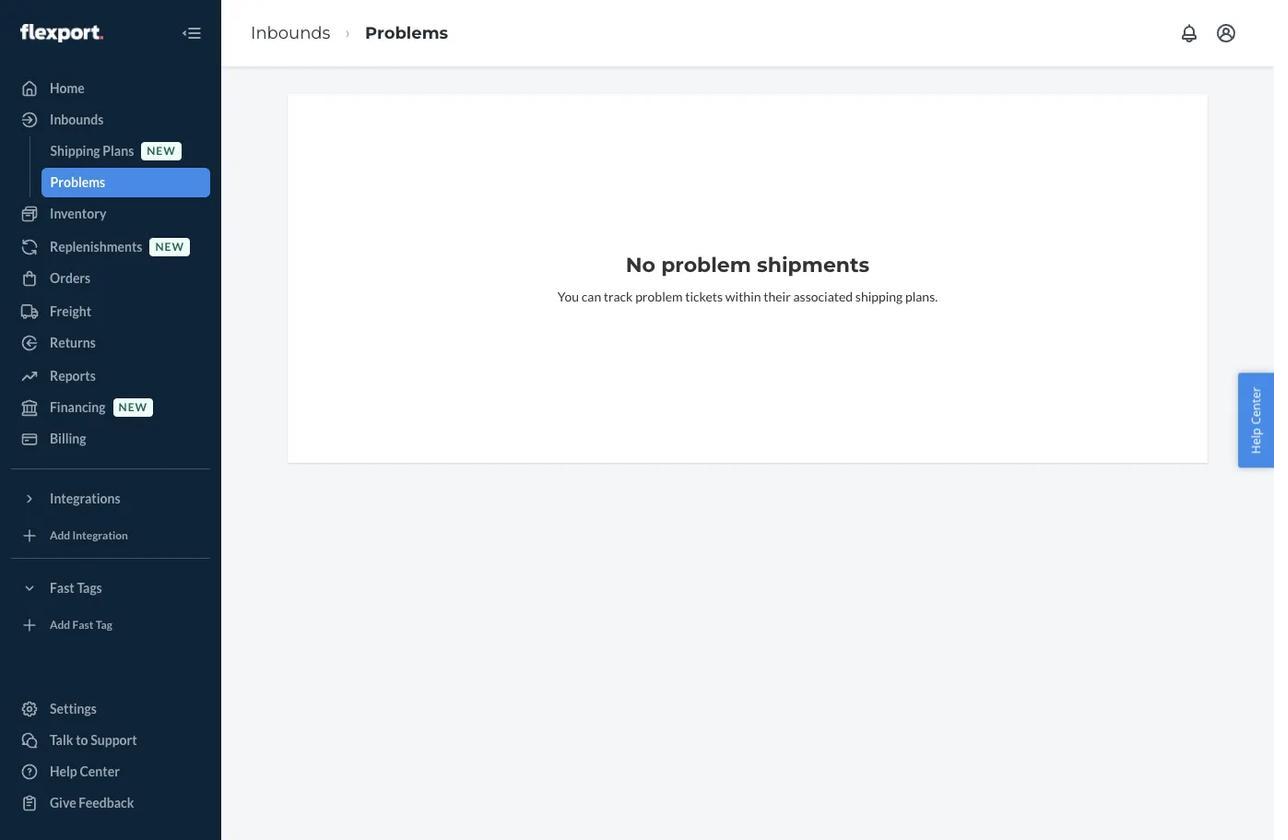 Task type: vqa. For each thing, say whether or not it's contained in the screenshot.
Center in 'Link'
yes



Task type: describe. For each thing, give the bounding box(es) containing it.
shipments
[[757, 253, 870, 278]]

tags
[[77, 580, 102, 596]]

no
[[626, 253, 656, 278]]

inbounds inside "link"
[[50, 112, 104, 127]]

1 vertical spatial problem
[[636, 289, 683, 304]]

1 vertical spatial problems link
[[41, 168, 210, 197]]

fast tags
[[50, 580, 102, 596]]

financing
[[50, 399, 106, 415]]

help center link
[[11, 757, 210, 787]]

inbounds link inside breadcrumbs 'navigation'
[[251, 23, 331, 43]]

orders
[[50, 270, 91, 286]]

open account menu image
[[1216, 22, 1238, 44]]

new for shipping plans
[[147, 144, 176, 158]]

shipping
[[856, 289, 903, 304]]

tag
[[96, 618, 112, 632]]

integrations
[[50, 491, 120, 506]]

returns
[[50, 335, 96, 350]]

close navigation image
[[181, 22, 203, 44]]

add fast tag link
[[11, 611, 210, 640]]

tickets
[[685, 289, 723, 304]]

new for replenishments
[[155, 240, 184, 254]]

help center inside button
[[1248, 387, 1265, 454]]

integration
[[72, 529, 128, 543]]

no problem shipments
[[626, 253, 870, 278]]

orders link
[[11, 264, 210, 293]]

you can track problem tickets within their associated shipping plans.
[[558, 289, 938, 304]]

add fast tag
[[50, 618, 112, 632]]

add integration link
[[11, 521, 210, 551]]

plans
[[103, 143, 134, 159]]

problems link inside breadcrumbs 'navigation'
[[365, 23, 448, 43]]

new for financing
[[119, 401, 148, 414]]

give feedback button
[[11, 789, 210, 818]]

fast inside dropdown button
[[50, 580, 74, 596]]

integrations button
[[11, 484, 210, 514]]

within
[[726, 289, 761, 304]]

home
[[50, 80, 85, 96]]

add integration
[[50, 529, 128, 543]]

add for add fast tag
[[50, 618, 70, 632]]

1 vertical spatial center
[[80, 764, 120, 779]]

shipping
[[50, 143, 100, 159]]

give
[[50, 795, 76, 811]]

shipping plans
[[50, 143, 134, 159]]

0 horizontal spatial help center
[[50, 764, 120, 779]]



Task type: locate. For each thing, give the bounding box(es) containing it.
0 horizontal spatial inbounds
[[50, 112, 104, 127]]

talk
[[50, 732, 73, 748]]

freight
[[50, 303, 91, 319]]

inventory link
[[11, 199, 210, 229]]

help center button
[[1239, 373, 1275, 467]]

1 vertical spatial help
[[50, 764, 77, 779]]

1 horizontal spatial help
[[1248, 427, 1265, 454]]

billing
[[50, 431, 86, 446]]

add left integration
[[50, 529, 70, 543]]

problems inside "link"
[[50, 174, 105, 190]]

inbounds
[[251, 23, 331, 43], [50, 112, 104, 127]]

add down fast tags at bottom left
[[50, 618, 70, 632]]

flexport logo image
[[20, 24, 103, 42]]

billing link
[[11, 424, 210, 454]]

talk to support
[[50, 732, 137, 748]]

help center
[[1248, 387, 1265, 454], [50, 764, 120, 779]]

help
[[1248, 427, 1265, 454], [50, 764, 77, 779]]

reports
[[50, 368, 96, 384]]

problem
[[661, 253, 751, 278], [636, 289, 683, 304]]

0 horizontal spatial problems link
[[41, 168, 210, 197]]

0 vertical spatial problems link
[[365, 23, 448, 43]]

inbounds inside breadcrumbs 'navigation'
[[251, 23, 331, 43]]

center inside button
[[1248, 387, 1265, 424]]

inventory
[[50, 206, 106, 221]]

1 horizontal spatial inbounds link
[[251, 23, 331, 43]]

0 vertical spatial fast
[[50, 580, 74, 596]]

fast tags button
[[11, 574, 210, 603]]

problems inside breadcrumbs 'navigation'
[[365, 23, 448, 43]]

0 vertical spatial inbounds
[[251, 23, 331, 43]]

feedback
[[79, 795, 134, 811]]

problems
[[365, 23, 448, 43], [50, 174, 105, 190]]

1 vertical spatial add
[[50, 618, 70, 632]]

help inside button
[[1248, 427, 1265, 454]]

2 vertical spatial new
[[119, 401, 148, 414]]

1 horizontal spatial center
[[1248, 387, 1265, 424]]

breadcrumbs navigation
[[236, 6, 463, 60]]

problem up tickets
[[661, 253, 751, 278]]

new right plans
[[147, 144, 176, 158]]

fast
[[50, 580, 74, 596], [72, 618, 94, 632]]

open notifications image
[[1179, 22, 1201, 44]]

0 horizontal spatial problems
[[50, 174, 105, 190]]

1 add from the top
[[50, 529, 70, 543]]

track
[[604, 289, 633, 304]]

0 horizontal spatial help
[[50, 764, 77, 779]]

home link
[[11, 74, 210, 103]]

1 vertical spatial help center
[[50, 764, 120, 779]]

1 horizontal spatial problems
[[365, 23, 448, 43]]

0 vertical spatial add
[[50, 529, 70, 543]]

1 horizontal spatial problems link
[[365, 23, 448, 43]]

0 vertical spatial help
[[1248, 427, 1265, 454]]

settings
[[50, 701, 97, 717]]

add
[[50, 529, 70, 543], [50, 618, 70, 632]]

1 vertical spatial new
[[155, 240, 184, 254]]

add for add integration
[[50, 529, 70, 543]]

settings link
[[11, 694, 210, 724]]

0 horizontal spatial center
[[80, 764, 120, 779]]

1 horizontal spatial help center
[[1248, 387, 1265, 454]]

center
[[1248, 387, 1265, 424], [80, 764, 120, 779]]

problem down no
[[636, 289, 683, 304]]

new up "orders" link
[[155, 240, 184, 254]]

problems link
[[365, 23, 448, 43], [41, 168, 210, 197]]

1 horizontal spatial inbounds
[[251, 23, 331, 43]]

1 vertical spatial problems
[[50, 174, 105, 190]]

to
[[76, 732, 88, 748]]

freight link
[[11, 297, 210, 326]]

new
[[147, 144, 176, 158], [155, 240, 184, 254], [119, 401, 148, 414]]

0 vertical spatial problem
[[661, 253, 751, 278]]

0 vertical spatial problems
[[365, 23, 448, 43]]

0 vertical spatial help center
[[1248, 387, 1265, 454]]

give feedback
[[50, 795, 134, 811]]

talk to support button
[[11, 726, 210, 755]]

returns link
[[11, 328, 210, 358]]

replenishments
[[50, 239, 142, 255]]

0 horizontal spatial inbounds link
[[11, 105, 210, 135]]

1 vertical spatial inbounds
[[50, 112, 104, 127]]

can
[[582, 289, 601, 304]]

plans.
[[906, 289, 938, 304]]

support
[[91, 732, 137, 748]]

new down reports link
[[119, 401, 148, 414]]

1 vertical spatial inbounds link
[[11, 105, 210, 135]]

0 vertical spatial new
[[147, 144, 176, 158]]

0 vertical spatial inbounds link
[[251, 23, 331, 43]]

their
[[764, 289, 791, 304]]

you
[[558, 289, 579, 304]]

reports link
[[11, 362, 210, 391]]

fast left tag
[[72, 618, 94, 632]]

1 vertical spatial fast
[[72, 618, 94, 632]]

associated
[[794, 289, 853, 304]]

0 vertical spatial center
[[1248, 387, 1265, 424]]

fast left tags
[[50, 580, 74, 596]]

inbounds link
[[251, 23, 331, 43], [11, 105, 210, 135]]

2 add from the top
[[50, 618, 70, 632]]



